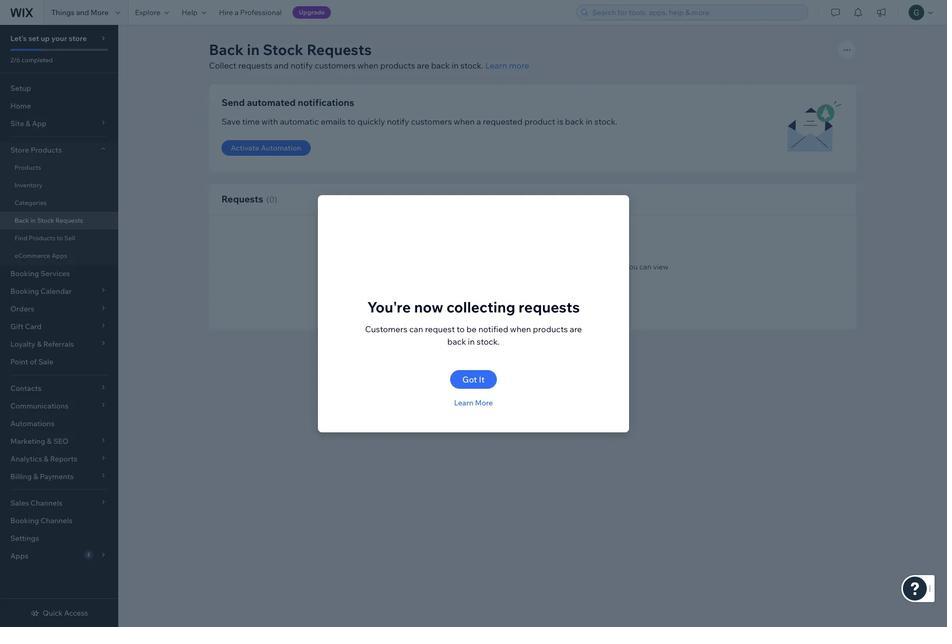 Task type: describe. For each thing, give the bounding box(es) containing it.
be
[[467, 324, 477, 334]]

with
[[262, 116, 278, 127]]

booking services link
[[0, 265, 118, 282]]

back for back in stock requests
[[15, 216, 29, 224]]

up
[[41, 34, 50, 43]]

when inside customers can send notification requests for out of stock products. you can view and respond to requests when products are available.
[[527, 271, 546, 281]]

time
[[242, 116, 260, 127]]

products inside customers can send notification requests for out of stock products. you can view and respond to requests when products are available.
[[547, 271, 578, 281]]

2/6 completed
[[10, 56, 53, 64]]

quickly
[[358, 116, 385, 127]]

find products to sell link
[[0, 229, 118, 247]]

let's
[[10, 34, 27, 43]]

back in stock requests link
[[0, 212, 118, 229]]

ecommerce
[[15, 252, 50, 260]]

automation
[[261, 143, 302, 153]]

sell
[[64, 234, 75, 242]]

learn for learn more
[[454, 398, 474, 407]]

customers can request to be notified when products are back in stock.
[[365, 324, 582, 346]]

automatic
[[280, 116, 319, 127]]

products for find
[[29, 234, 55, 242]]

quick
[[43, 608, 63, 618]]

completed
[[22, 56, 53, 64]]

activate automation
[[231, 143, 302, 153]]

ecommerce apps link
[[0, 247, 118, 265]]

send automated notifications
[[222, 97, 355, 108]]

inventory link
[[0, 176, 118, 194]]

can for customers can request to be notified when products are back in stock.
[[410, 324, 424, 334]]

out
[[550, 262, 562, 271]]

let's set up your store
[[10, 34, 87, 43]]

settings
[[10, 534, 39, 543]]

customers for automatic
[[411, 116, 452, 127]]

your
[[51, 34, 67, 43]]

and inside customers can send notification requests for out of stock products. you can view and respond to requests when products are available.
[[443, 271, 456, 281]]

learn more
[[514, 289, 552, 298]]

are inside back in stock requests collect requests and notify customers when products are back in stock. learn more
[[417, 60, 430, 71]]

back inside back in stock requests collect requests and notify customers when products are back in stock. learn more
[[431, 60, 450, 71]]

help button
[[176, 0, 213, 25]]

is
[[558, 116, 564, 127]]

hire
[[219, 8, 233, 17]]

categories
[[15, 199, 47, 207]]

notify for automatic
[[387, 116, 410, 127]]

collect
[[209, 60, 237, 71]]

things and more
[[51, 8, 109, 17]]

1 vertical spatial back
[[566, 116, 584, 127]]

are inside customers can request to be notified when products are back in stock.
[[570, 324, 582, 334]]

point of sale
[[10, 357, 53, 366]]

1 horizontal spatial more
[[535, 289, 552, 298]]

0 vertical spatial a
[[235, 8, 239, 17]]

requests up learn more
[[496, 271, 526, 281]]

1 vertical spatial learn more link
[[514, 289, 552, 298]]

respond
[[458, 271, 486, 281]]

stock. inside customers can request to be notified when products are back in stock.
[[477, 336, 500, 346]]

back in stock requests collect requests and notify customers when products are back in stock. learn more
[[209, 40, 530, 71]]

when inside back in stock requests collect requests and notify customers when products are back in stock. learn more
[[358, 60, 379, 71]]

send
[[222, 97, 245, 108]]

2 horizontal spatial can
[[640, 262, 652, 271]]

find products to sell
[[15, 234, 75, 242]]

quick access button
[[30, 608, 88, 618]]

you're
[[368, 298, 411, 316]]

of inside customers can send notification requests for out of stock products. you can view and respond to requests when products are available.
[[563, 262, 570, 271]]

got it button
[[450, 370, 497, 389]]

services
[[41, 269, 70, 278]]

got
[[463, 374, 477, 384]]

store
[[10, 145, 29, 155]]

to inside customers can request to be notified when products are back in stock.
[[457, 324, 465, 334]]

back inside customers can request to be notified when products are back in stock.
[[448, 336, 466, 346]]

products link
[[0, 159, 118, 176]]

ecommerce apps
[[15, 252, 67, 260]]

store products button
[[0, 141, 118, 159]]

available.
[[592, 271, 623, 281]]

for
[[539, 262, 549, 271]]

1 vertical spatial stock.
[[595, 116, 618, 127]]

notifications
[[298, 97, 355, 108]]

products inside customers can request to be notified when products are back in stock.
[[533, 324, 568, 334]]

hire a professional
[[219, 8, 282, 17]]

learn inside back in stock requests collect requests and notify customers when products are back in stock. learn more
[[486, 60, 508, 71]]

product
[[525, 116, 556, 127]]

1 horizontal spatial requests
[[222, 193, 263, 205]]

learn more
[[454, 398, 493, 407]]

quick access
[[43, 608, 88, 618]]

apps
[[52, 252, 67, 260]]

requested
[[483, 116, 523, 127]]

home
[[10, 101, 31, 111]]

settings link
[[0, 529, 118, 547]]

explore
[[135, 8, 161, 17]]

inventory
[[15, 181, 43, 189]]

back for back in stock requests collect requests and notify customers when products are back in stock. learn more
[[209, 40, 244, 59]]

emails
[[321, 116, 346, 127]]

2/6
[[10, 56, 20, 64]]

point of sale link
[[0, 353, 118, 371]]

1 vertical spatial products
[[15, 164, 41, 171]]



Task type: locate. For each thing, give the bounding box(es) containing it.
stock.
[[461, 60, 484, 71], [595, 116, 618, 127], [477, 336, 500, 346]]

to right the respond
[[487, 271, 494, 281]]

to left "be"
[[457, 324, 465, 334]]

back
[[209, 40, 244, 59], [15, 216, 29, 224]]

notify up send automated notifications
[[291, 60, 313, 71]]

products up inventory
[[15, 164, 41, 171]]

are inside customers can send notification requests for out of stock products. you can view and respond to requests when products are available.
[[579, 271, 590, 281]]

0 vertical spatial notify
[[291, 60, 313, 71]]

1 horizontal spatial stock
[[263, 40, 304, 59]]

back
[[431, 60, 450, 71], [566, 116, 584, 127], [448, 336, 466, 346]]

booking down ecommerce
[[10, 269, 39, 278]]

requests up sell
[[56, 216, 83, 224]]

view
[[654, 262, 669, 271]]

1 vertical spatial customers
[[411, 116, 452, 127]]

0 vertical spatial more
[[91, 8, 109, 17]]

0 horizontal spatial of
[[30, 357, 37, 366]]

learn for learn more
[[514, 289, 533, 298]]

0 vertical spatial more
[[509, 60, 530, 71]]

notification
[[468, 262, 506, 271]]

1 horizontal spatial can
[[436, 262, 448, 271]]

booking inside booking channels link
[[10, 516, 39, 525]]

save time with automatic emails to quickly notify customers when a requested product is back in stock.
[[222, 116, 618, 127]]

access
[[64, 608, 88, 618]]

requests down customers can send notification requests for out of stock products. you can view and respond to requests when products are available.
[[519, 298, 580, 316]]

you're now collecting requests
[[368, 298, 580, 316]]

customers
[[397, 262, 434, 271], [365, 324, 408, 334]]

0 vertical spatial are
[[417, 60, 430, 71]]

save
[[222, 116, 241, 127]]

to inside customers can send notification requests for out of stock products. you can view and respond to requests when products are available.
[[487, 271, 494, 281]]

store
[[69, 34, 87, 43]]

notify for requests
[[291, 60, 313, 71]]

products inside back in stock requests collect requests and notify customers when products are back in stock. learn more
[[381, 60, 416, 71]]

1 horizontal spatial learn
[[486, 60, 508, 71]]

2 vertical spatial products
[[533, 324, 568, 334]]

2 vertical spatial and
[[443, 271, 456, 281]]

a right hire
[[235, 8, 239, 17]]

send
[[450, 262, 466, 271]]

customers for customers can request to be notified when products are back in stock.
[[365, 324, 408, 334]]

0 horizontal spatial notify
[[291, 60, 313, 71]]

store products
[[10, 145, 62, 155]]

and inside back in stock requests collect requests and notify customers when products are back in stock. learn more
[[274, 60, 289, 71]]

0 horizontal spatial and
[[76, 8, 89, 17]]

0 vertical spatial back
[[209, 40, 244, 59]]

to inside sidebar element
[[57, 234, 63, 242]]

0 horizontal spatial back
[[15, 216, 29, 224]]

more
[[91, 8, 109, 17], [475, 398, 493, 407]]

point
[[10, 357, 28, 366]]

customers up now
[[397, 262, 434, 271]]

products
[[381, 60, 416, 71], [547, 271, 578, 281], [533, 324, 568, 334]]

1 vertical spatial are
[[579, 271, 590, 281]]

2 vertical spatial requests
[[56, 216, 83, 224]]

more right things
[[91, 8, 109, 17]]

upgrade
[[299, 8, 325, 16]]

can for customers can send notification requests for out of stock products. you can view and respond to requests when products are available.
[[436, 262, 448, 271]]

1 horizontal spatial a
[[477, 116, 481, 127]]

0 vertical spatial customers
[[315, 60, 356, 71]]

now
[[414, 298, 444, 316]]

set
[[28, 34, 39, 43]]

booking for booking channels
[[10, 516, 39, 525]]

stock
[[572, 262, 590, 271]]

2 booking from the top
[[10, 516, 39, 525]]

customers inside back in stock requests collect requests and notify customers when products are back in stock. learn more
[[315, 60, 356, 71]]

back up find
[[15, 216, 29, 224]]

and up send automated notifications
[[274, 60, 289, 71]]

customers for customers can send notification requests for out of stock products. you can view and respond to requests when products are available.
[[397, 262, 434, 271]]

products up ecommerce apps
[[29, 234, 55, 242]]

setup
[[10, 84, 31, 93]]

0 vertical spatial products
[[31, 145, 62, 155]]

booking up settings
[[10, 516, 39, 525]]

when
[[358, 60, 379, 71], [454, 116, 475, 127], [527, 271, 546, 281], [511, 324, 532, 334]]

back in stock requests
[[15, 216, 83, 224]]

requests for back in stock requests collect requests and notify customers when products are back in stock. learn more
[[307, 40, 372, 59]]

can left send on the left of the page
[[436, 262, 448, 271]]

collecting
[[447, 298, 516, 316]]

requests inside back in stock requests collect requests and notify customers when products are back in stock. learn more
[[238, 60, 272, 71]]

products for store
[[31, 145, 62, 155]]

of left sale
[[30, 357, 37, 366]]

booking inside booking services link
[[10, 269, 39, 278]]

requests inside back in stock requests collect requests and notify customers when products are back in stock. learn more
[[307, 40, 372, 59]]

to left sell
[[57, 234, 63, 242]]

of right out
[[563, 262, 570, 271]]

2 vertical spatial back
[[448, 336, 466, 346]]

requests
[[238, 60, 272, 71], [508, 262, 538, 271], [496, 271, 526, 281], [519, 298, 580, 316]]

automated
[[247, 97, 296, 108]]

and right things
[[76, 8, 89, 17]]

more down the it at the bottom right of the page
[[475, 398, 493, 407]]

0 vertical spatial learn more link
[[486, 60, 530, 71]]

1 horizontal spatial notify
[[387, 116, 410, 127]]

requests inside sidebar element
[[56, 216, 83, 224]]

customers for requests
[[315, 60, 356, 71]]

(0)
[[267, 194, 277, 205]]

Search for tools, apps, help & more... field
[[590, 5, 805, 20]]

1 vertical spatial requests
[[222, 193, 263, 205]]

0 vertical spatial of
[[563, 262, 570, 271]]

products inside popup button
[[31, 145, 62, 155]]

find
[[15, 234, 27, 242]]

0 vertical spatial stock.
[[461, 60, 484, 71]]

sidebar element
[[0, 25, 118, 627]]

1 vertical spatial learn
[[514, 289, 533, 298]]

to right emails
[[348, 116, 356, 127]]

booking services
[[10, 269, 70, 278]]

requests left for
[[508, 262, 538, 271]]

0 horizontal spatial a
[[235, 8, 239, 17]]

2 horizontal spatial and
[[443, 271, 456, 281]]

stock for back in stock requests
[[37, 216, 54, 224]]

products
[[31, 145, 62, 155], [15, 164, 41, 171], [29, 234, 55, 242]]

1 vertical spatial notify
[[387, 116, 410, 127]]

1 horizontal spatial of
[[563, 262, 570, 271]]

0 vertical spatial stock
[[263, 40, 304, 59]]

stock inside sidebar element
[[37, 216, 54, 224]]

customers inside customers can send notification requests for out of stock products. you can view and respond to requests when products are available.
[[397, 262, 434, 271]]

can left request
[[410, 324, 424, 334]]

booking
[[10, 269, 39, 278], [10, 516, 39, 525]]

0 vertical spatial learn
[[486, 60, 508, 71]]

2 vertical spatial are
[[570, 324, 582, 334]]

2 vertical spatial learn
[[454, 398, 474, 407]]

stock inside back in stock requests collect requests and notify customers when products are back in stock. learn more
[[263, 40, 304, 59]]

can right you
[[640, 262, 652, 271]]

automations link
[[0, 415, 118, 432]]

0 vertical spatial and
[[76, 8, 89, 17]]

1 vertical spatial customers
[[365, 324, 408, 334]]

1 vertical spatial and
[[274, 60, 289, 71]]

back inside back in stock requests collect requests and notify customers when products are back in stock. learn more
[[209, 40, 244, 59]]

in inside customers can request to be notified when products are back in stock.
[[468, 336, 475, 346]]

automations
[[10, 419, 54, 428]]

1 vertical spatial back
[[15, 216, 29, 224]]

when inside customers can request to be notified when products are back in stock.
[[511, 324, 532, 334]]

stock up find products to sell
[[37, 216, 54, 224]]

professional
[[240, 8, 282, 17]]

2 horizontal spatial requests
[[307, 40, 372, 59]]

in inside back in stock requests link
[[30, 216, 36, 224]]

notified
[[479, 324, 509, 334]]

got it
[[463, 374, 485, 384]]

products up products link
[[31, 145, 62, 155]]

0 vertical spatial back
[[431, 60, 450, 71]]

learn more button
[[454, 398, 493, 407]]

1 vertical spatial a
[[477, 116, 481, 127]]

0 horizontal spatial stock
[[37, 216, 54, 224]]

more
[[509, 60, 530, 71], [535, 289, 552, 298]]

2 vertical spatial products
[[29, 234, 55, 242]]

0 horizontal spatial customers
[[315, 60, 356, 71]]

notify inside back in stock requests collect requests and notify customers when products are back in stock. learn more
[[291, 60, 313, 71]]

0 horizontal spatial more
[[91, 8, 109, 17]]

requests for back in stock requests
[[56, 216, 83, 224]]

stock down professional
[[263, 40, 304, 59]]

requests (0)
[[222, 193, 277, 205]]

sale
[[38, 357, 53, 366]]

help
[[182, 8, 198, 17]]

requests right collect
[[238, 60, 272, 71]]

of inside sidebar element
[[30, 357, 37, 366]]

requests down upgrade button
[[307, 40, 372, 59]]

stock for back in stock requests collect requests and notify customers when products are back in stock. learn more
[[263, 40, 304, 59]]

1 horizontal spatial more
[[475, 398, 493, 407]]

to
[[348, 116, 356, 127], [57, 234, 63, 242], [487, 271, 494, 281], [457, 324, 465, 334]]

0 horizontal spatial more
[[509, 60, 530, 71]]

request
[[425, 324, 455, 334]]

home link
[[0, 97, 118, 115]]

customers can send notification requests for out of stock products. you can view and respond to requests when products are available.
[[397, 262, 669, 281]]

activate automation button
[[222, 140, 311, 156]]

1 vertical spatial products
[[547, 271, 578, 281]]

1 vertical spatial booking
[[10, 516, 39, 525]]

0 vertical spatial customers
[[397, 262, 434, 271]]

booking channels link
[[0, 512, 118, 529]]

products.
[[592, 262, 624, 271]]

activate
[[231, 143, 259, 153]]

setup link
[[0, 79, 118, 97]]

booking for booking services
[[10, 269, 39, 278]]

more inside back in stock requests collect requests and notify customers when products are back in stock. learn more
[[509, 60, 530, 71]]

and
[[76, 8, 89, 17], [274, 60, 289, 71], [443, 271, 456, 281]]

customers inside customers can request to be notified when products are back in stock.
[[365, 324, 408, 334]]

a left requested
[[477, 116, 481, 127]]

0 horizontal spatial can
[[410, 324, 424, 334]]

of
[[563, 262, 570, 271], [30, 357, 37, 366]]

1 vertical spatial more
[[475, 398, 493, 407]]

0 horizontal spatial learn
[[454, 398, 474, 407]]

0 vertical spatial products
[[381, 60, 416, 71]]

and left the respond
[[443, 271, 456, 281]]

in
[[247, 40, 260, 59], [452, 60, 459, 71], [586, 116, 593, 127], [30, 216, 36, 224], [468, 336, 475, 346]]

stock. inside back in stock requests collect requests and notify customers when products are back in stock. learn more
[[461, 60, 484, 71]]

can inside customers can request to be notified when products are back in stock.
[[410, 324, 424, 334]]

hire a professional link
[[213, 0, 288, 25]]

0 vertical spatial booking
[[10, 269, 39, 278]]

1 horizontal spatial back
[[209, 40, 244, 59]]

1 horizontal spatial customers
[[411, 116, 452, 127]]

back up collect
[[209, 40, 244, 59]]

0 vertical spatial requests
[[307, 40, 372, 59]]

customers down you're
[[365, 324, 408, 334]]

2 vertical spatial stock.
[[477, 336, 500, 346]]

are
[[417, 60, 430, 71], [579, 271, 590, 281], [570, 324, 582, 334]]

1 vertical spatial more
[[535, 289, 552, 298]]

channels
[[41, 516, 73, 525]]

categories link
[[0, 194, 118, 212]]

2 horizontal spatial learn
[[514, 289, 533, 298]]

upgrade button
[[293, 6, 331, 19]]

1 horizontal spatial and
[[274, 60, 289, 71]]

can
[[436, 262, 448, 271], [640, 262, 652, 271], [410, 324, 424, 334]]

0 horizontal spatial requests
[[56, 216, 83, 224]]

notify right quickly
[[387, 116, 410, 127]]

back inside sidebar element
[[15, 216, 29, 224]]

requests left (0)
[[222, 193, 263, 205]]

1 booking from the top
[[10, 269, 39, 278]]

it
[[479, 374, 485, 384]]

1 vertical spatial of
[[30, 357, 37, 366]]

1 vertical spatial stock
[[37, 216, 54, 224]]

you
[[626, 262, 638, 271]]

things
[[51, 8, 75, 17]]



Task type: vqa. For each thing, say whether or not it's contained in the screenshot.
APPS
yes



